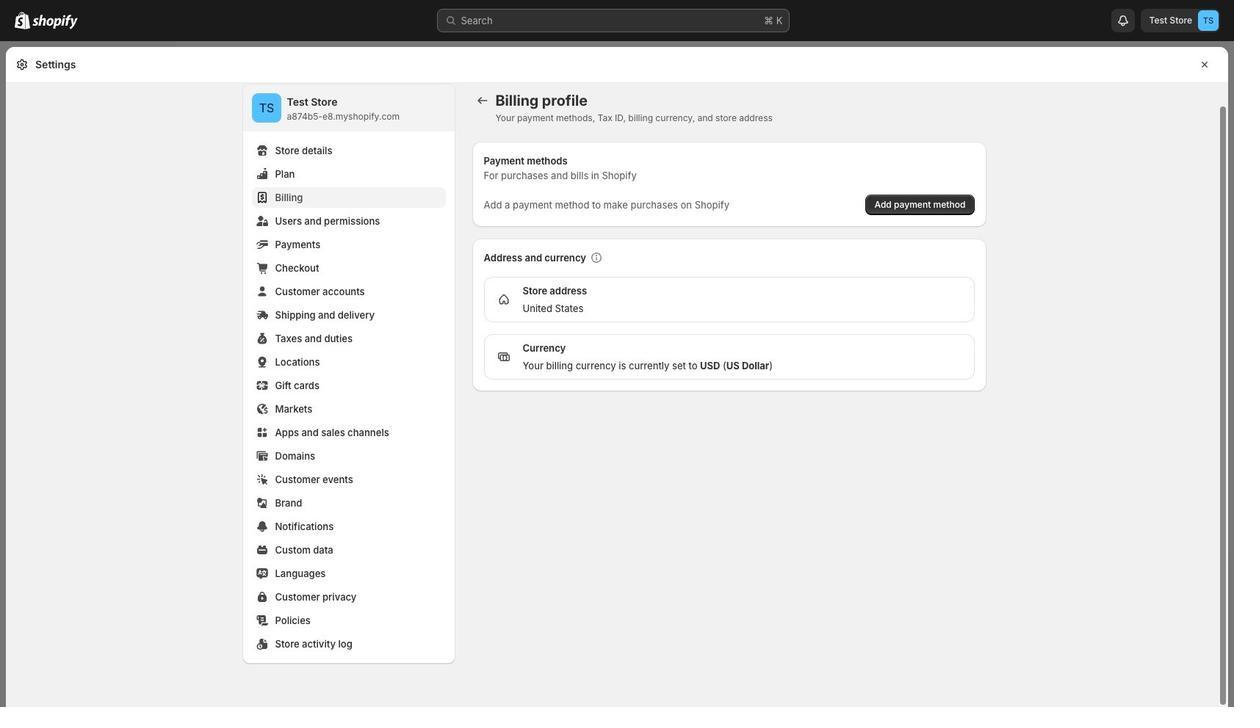 Task type: vqa. For each thing, say whether or not it's contained in the screenshot.
Test Store icon
yes



Task type: locate. For each thing, give the bounding box(es) containing it.
settings dialog
[[6, 47, 1229, 708]]

shop settings menu element
[[243, 85, 455, 664]]

test store image
[[1199, 10, 1219, 31]]

1 horizontal spatial shopify image
[[32, 15, 78, 29]]

shopify image
[[15, 12, 30, 29], [32, 15, 78, 29]]



Task type: describe. For each thing, give the bounding box(es) containing it.
0 horizontal spatial shopify image
[[15, 12, 30, 29]]

test store image
[[252, 93, 281, 123]]



